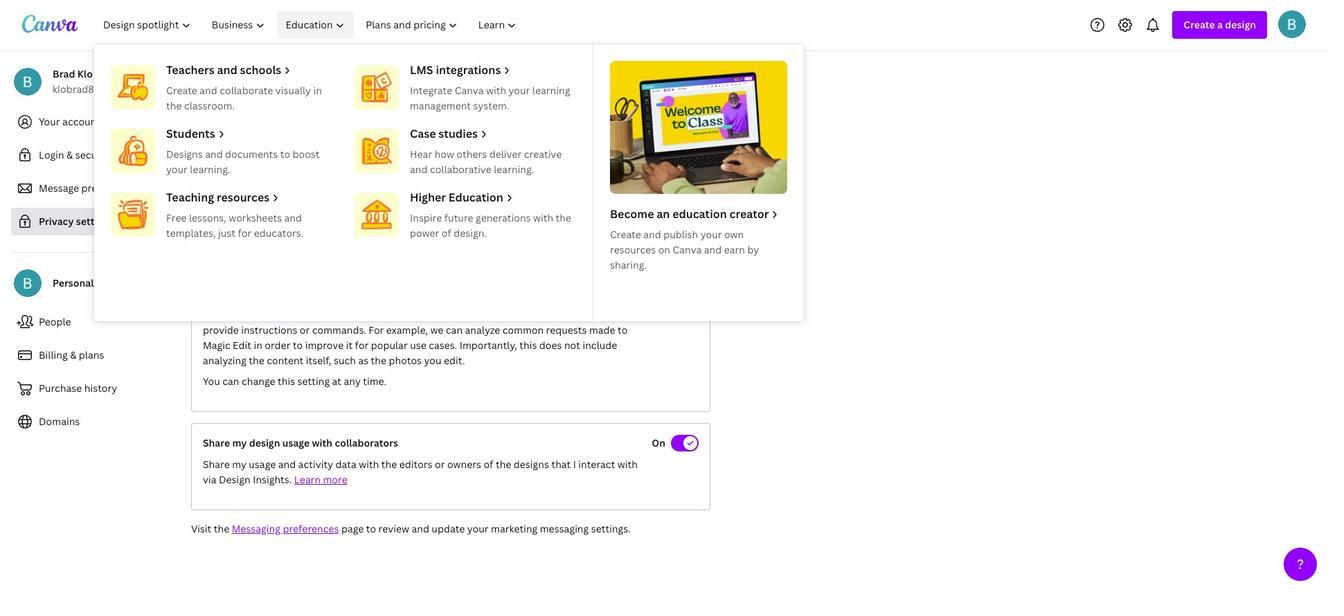 Task type: locate. For each thing, give the bounding box(es) containing it.
education inside dropdown button
[[286, 18, 333, 31]]

general up general
[[222, 288, 256, 301]]

on down "helps"
[[350, 257, 362, 270]]

and up text at the left of page
[[347, 128, 364, 141]]

1 vertical spatial that
[[552, 458, 571, 471]]

1 vertical spatial our
[[454, 272, 470, 285]]

teaching resources
[[166, 190, 270, 205]]

unless right features.
[[290, 272, 321, 285]]

partners down the development at left top
[[563, 272, 603, 285]]

0 horizontal spatial use
[[203, 288, 219, 301]]

1 vertical spatial as
[[358, 354, 369, 367]]

(such
[[512, 143, 537, 157]]

your for your account
[[39, 115, 60, 128]]

party up others
[[448, 128, 474, 141]]

to right page
[[366, 522, 376, 536]]

the inside your general usage and activity on canva can contribute to the ongoing development of better ai features. unless you turn this off, canva and our trusted third-party partners may use general information with strict controls and policies in place.
[[480, 257, 495, 270]]

0 vertical spatial design
[[1226, 18, 1257, 31]]

1 vertical spatial includes
[[299, 308, 339, 321]]

0 vertical spatial trusted
[[385, 128, 420, 141]]

1 horizontal spatial prompts
[[564, 308, 604, 321]]

lms
[[410, 62, 433, 78]]

in inside create and collaborate visually in the classroom.
[[313, 84, 322, 97]]

or inside general information includes color and font preferences, search queries, and prompts that provide instructions or commands. for example, we can analyze common requests made to magic edit in order to improve it for popular use cases. importantly, this does not include analyzing the content itself, such as the photos you edit.
[[300, 324, 310, 337]]

1 on from the top
[[652, 236, 666, 249]]

the down features
[[480, 257, 495, 270]]

0 horizontal spatial better
[[203, 272, 232, 285]]

1 vertical spatial share
[[203, 458, 230, 471]]

your left account
[[39, 115, 60, 128]]

that
[[606, 308, 626, 321], [552, 458, 571, 471]]

your inside your general usage and activity on canva can contribute to the ongoing development of better ai features. unless you turn this off, canva and our trusted third-party partners may use general information with strict controls and policies in place.
[[203, 257, 224, 270]]

messaging
[[232, 522, 281, 536]]

usage inside your general usage and activity on canva can contribute to the ongoing development of better ai features. unless you turn this off, canva and our trusted third-party partners may use general information with strict controls and policies in place.
[[264, 257, 291, 270]]

brad
[[53, 67, 75, 80]]

studies
[[439, 126, 478, 141]]

train left ai.
[[371, 174, 393, 187]]

1 vertical spatial create
[[166, 84, 197, 97]]

not right "will"
[[537, 128, 553, 141]]

message
[[39, 182, 79, 195]]

trusted up "hear"
[[385, 128, 420, 141]]

and up "policies" on the left of the page
[[434, 272, 452, 285]]

1 vertical spatial can
[[446, 324, 463, 337]]

unless up content, on the top of the page
[[203, 128, 234, 141]]

share inside share my usage and activity data with the editors or owners of the designs that i interact with via design insights.
[[203, 458, 230, 471]]

third- down ongoing
[[509, 272, 536, 285]]

includes up commands.
[[299, 308, 339, 321]]

and up requests
[[544, 308, 562, 321]]

0 vertical spatial unless
[[415, 107, 445, 120]]

become
[[610, 206, 654, 222]]

0 horizontal spatial designs
[[390, 143, 426, 157]]

usage for on
[[264, 257, 291, 270]]

privacy
[[39, 215, 74, 228]]

canva down the integrations
[[455, 84, 484, 97]]

you inside general information includes color and font preferences, search queries, and prompts that provide instructions or commands. for example, we can analyze common requests made to magic edit in order to improve it for popular use cases. importantly, this does not include analyzing the content itself, such as the photos you edit.
[[424, 354, 442, 367]]

and inside designs and documents to boost your learning.
[[205, 148, 223, 161]]

with down collaborators
[[359, 458, 379, 471]]

your down designs
[[166, 163, 188, 176]]

learn more
[[294, 473, 348, 486]]

0 horizontal spatial education
[[286, 18, 333, 31]]

canva up text at the left of page
[[315, 128, 344, 141]]

this inside general information includes color and font preferences, search queries, and prompts that provide instructions or commands. for example, we can analyze common requests made to magic edit in order to improve it for popular use cases. importantly, this does not include analyzing the content itself, such as the photos you edit.
[[520, 339, 537, 352]]

or inside share my usage and activity data with the editors or owners of the designs that i interact with via design insights.
[[435, 458, 445, 471]]

contribute
[[415, 257, 465, 270]]

of inside your general usage and activity on canva can contribute to the ongoing development of better ai features. unless you turn this off, canva and our trusted third-party partners may use general information with strict controls and policies in place.
[[602, 257, 612, 270]]

to inside your general usage and activity on canva can contribute to the ongoing development of better ai features. unless you turn this off, canva and our trusted third-party partners may use general information with strict controls and policies in place.
[[467, 257, 477, 270]]

as
[[539, 143, 549, 157], [358, 354, 369, 367]]

better up general
[[203, 272, 232, 285]]

activity inside your general usage and activity on canva can contribute to the ongoing development of better ai features. unless you turn this off, canva and our trusted third-party partners may use general information with strict controls and policies in place.
[[313, 257, 348, 270]]

1 horizontal spatial trusted
[[473, 272, 507, 285]]

on inside your general usage and activity on canva can contribute to the ongoing development of better ai features. unless you turn this off, canva and our trusted third-party partners may use general information with strict controls and policies in place.
[[350, 257, 362, 270]]

settings
[[76, 215, 114, 228]]

create inside dropdown button
[[1184, 18, 1216, 31]]

0 vertical spatial use
[[387, 159, 403, 172]]

education menu
[[94, 44, 804, 321]]

general for your general usage and activity helps canva build better ai features unless you turn this off
[[227, 236, 262, 249]]

1 vertical spatial party
[[536, 272, 561, 285]]

activity for data
[[298, 458, 333, 471]]

for inside the free lessons, worksheets and templates, just for educators.
[[238, 227, 252, 240]]

for inside unless you turn this on, canva and our trusted third-party partners will not train ai using your content, which includes the text in your designs and your uploads (such as photos, videos, audio, and files). even the prompts you use for products like magic write are considered part of your content and are not used to train ai.
[[405, 159, 419, 172]]

text
[[335, 143, 353, 157]]

share my design usage with collaborators
[[203, 436, 398, 450]]

1 horizontal spatial party
[[536, 272, 561, 285]]

this left setting
[[278, 375, 295, 388]]

trusted inside unless you turn this on, canva and our trusted third-party partners will not train ai using your content, which includes the text in your designs and your uploads (such as photos, videos, audio, and files). even the prompts you use for products like magic write are considered part of your content and are not used to train ai.
[[385, 128, 420, 141]]

0 vertical spatial party
[[448, 128, 474, 141]]

party inside your general usage and activity on canva can contribute to the ongoing development of better ai features. unless you turn this off, canva and our trusted third-party partners may use general information with strict controls and policies in place.
[[536, 272, 561, 285]]

0 horizontal spatial unless
[[415, 107, 445, 120]]

1 vertical spatial unless
[[290, 272, 321, 285]]

1 my from the top
[[232, 436, 247, 450]]

used
[[341, 107, 364, 120], [334, 174, 356, 187]]

1 learning. from the left
[[190, 163, 230, 176]]

information up instructions
[[242, 308, 297, 321]]

cases.
[[429, 339, 457, 352]]

your general usage and activity on canva can contribute to the ongoing development of better ai features. unless you turn this off, canva and our trusted third-party partners may use general information with strict controls and policies in place.
[[203, 257, 626, 301]]

1 vertical spatial prompts
[[564, 308, 604, 321]]

partners inside your general usage and activity on canva can contribute to the ongoing development of better ai features. unless you turn this off, canva and our trusted third-party partners may use general information with strict controls and policies in place.
[[563, 272, 603, 285]]

that inside share my usage and activity data with the editors or owners of the designs that i interact with via design insights.
[[552, 458, 571, 471]]

worksheets
[[229, 211, 282, 224]]

via
[[203, 473, 217, 486]]

create inside create and publish your own resources on canva and earn by sharing.
[[610, 228, 641, 241]]

0 vertical spatial create
[[1184, 18, 1216, 31]]

resources up 'sharing.' at the left top of the page
[[610, 243, 656, 256]]

in
[[313, 84, 322, 97], [355, 143, 364, 157], [466, 288, 474, 301], [254, 339, 263, 352]]

learning.
[[190, 163, 230, 176], [494, 163, 535, 176]]

2 my from the top
[[232, 458, 247, 471]]

0 vertical spatial &
[[67, 148, 73, 161]]

any
[[344, 375, 361, 388]]

1 vertical spatial resources
[[610, 243, 656, 256]]

0 vertical spatial are
[[542, 159, 557, 172]]

& left plans on the left bottom of the page
[[70, 348, 77, 362]]

designs inside share my usage and activity data with the editors or owners of the designs that i interact with via design insights.
[[514, 458, 549, 471]]

power
[[410, 227, 440, 240]]

includes
[[275, 143, 314, 157], [299, 308, 339, 321]]

magic down uploads
[[484, 159, 512, 172]]

better down future
[[438, 236, 468, 249]]

ai left features
[[470, 236, 480, 249]]

create down become
[[610, 228, 641, 241]]

messaging
[[540, 522, 589, 536]]

content down collaborate on the left top of the page
[[227, 107, 264, 120]]

of inside share my usage and activity data with the editors or owners of the designs that i interact with via design insights.
[[484, 458, 494, 471]]

0 horizontal spatial design
[[249, 436, 280, 450]]

share for share my usage and activity data with the editors or owners of the designs that i interact with via design insights.
[[203, 458, 230, 471]]

partners up uploads
[[476, 128, 516, 141]]

unless
[[203, 128, 234, 141], [290, 272, 321, 285]]

1 horizontal spatial for
[[355, 339, 369, 352]]

of inside inspire future generations with the power of design.
[[442, 227, 452, 240]]

people link
[[11, 308, 180, 336]]

your for your content on canva is not used to train ai unless you turn this on
[[203, 107, 225, 120]]

are down even
[[298, 174, 313, 187]]

0 vertical spatial general
[[227, 236, 262, 249]]

domains
[[39, 415, 80, 428]]

1 horizontal spatial partners
[[563, 272, 603, 285]]

resources up worksheets
[[217, 190, 270, 205]]

2 vertical spatial activity
[[298, 458, 333, 471]]

that left i
[[552, 458, 571, 471]]

2 on from the top
[[652, 436, 666, 450]]

with left strict
[[316, 288, 336, 301]]

your inside create and publish your own resources on canva and earn by sharing.
[[701, 228, 722, 241]]

in left place.
[[466, 288, 474, 301]]

and inside the free lessons, worksheets and templates, just for educators.
[[284, 211, 302, 224]]

trusted inside your general usage and activity on canva can contribute to the ongoing development of better ai features. unless you turn this off, canva and our trusted third-party partners may use general information with strict controls and policies in place.
[[473, 272, 507, 285]]

1 horizontal spatial or
[[435, 458, 445, 471]]

0 horizontal spatial or
[[300, 324, 310, 337]]

for up ai.
[[405, 159, 419, 172]]

1 horizontal spatial preferences
[[283, 522, 339, 536]]

designs left i
[[514, 458, 549, 471]]

and inside share my usage and activity data with the editors or owners of the designs that i interact with via design insights.
[[278, 458, 296, 471]]

ai inside unless you turn this on, canva and our trusted third-party partners will not train ai using your content, which includes the text in your designs and your uploads (such as photos, videos, audio, and files). even the prompts you use for products like magic write are considered part of your content and are not used to train ai.
[[579, 128, 589, 141]]

for right just
[[238, 227, 252, 240]]

and up classroom.
[[200, 84, 217, 97]]

magic
[[484, 159, 512, 172], [203, 339, 231, 352]]

the up the development at left top
[[556, 211, 572, 224]]

can up off,
[[396, 257, 413, 270]]

0 horizontal spatial partners
[[476, 128, 516, 141]]

learning. inside 'hear how others deliver creative and collaborative learning.'
[[494, 163, 535, 176]]

activity inside share my usage and activity data with the editors or owners of the designs that i interact with via design insights.
[[298, 458, 333, 471]]

1 vertical spatial activity
[[313, 257, 348, 270]]

others
[[457, 148, 487, 161]]

ai.
[[395, 174, 407, 187]]

such
[[334, 354, 356, 367]]

used down text at the left of page
[[334, 174, 356, 187]]

0 vertical spatial my
[[232, 436, 247, 450]]

includes inside unless you turn this on, canva and our trusted third-party partners will not train ai using your content, which includes the text in your designs and your uploads (such as photos, videos, audio, and files). even the prompts you use for products like magic write are considered part of your content and are not used to train ai.
[[275, 143, 314, 157]]

can right we
[[446, 324, 463, 337]]

used inside unless you turn this on, canva and our trusted third-party partners will not train ai using your content, which includes the text in your designs and your uploads (such as photos, videos, audio, and files). even the prompts you use for products like magic write are considered part of your content and are not used to train ai.
[[334, 174, 356, 187]]

you can change this setting at any time.
[[203, 375, 387, 388]]

2 horizontal spatial use
[[410, 339, 427, 352]]

write
[[514, 159, 539, 172]]

1 horizontal spatial designs
[[514, 458, 549, 471]]

off
[[619, 236, 632, 249]]

content down order
[[267, 354, 304, 367]]

you
[[448, 107, 465, 120], [237, 128, 254, 141], [367, 159, 384, 172], [556, 236, 574, 249], [324, 272, 341, 285], [424, 354, 442, 367]]

activity for helps
[[314, 236, 350, 249]]

1 vertical spatial magic
[[203, 339, 231, 352]]

1 vertical spatial unless
[[524, 236, 554, 249]]

general for your general usage and activity on canva can contribute to the ongoing development of better ai features. unless you turn this off, canva and our trusted third-party partners may use general information with strict controls and policies in place.
[[227, 257, 261, 270]]

0 horizontal spatial can
[[223, 375, 239, 388]]

1 vertical spatial general
[[227, 257, 261, 270]]

0 horizontal spatial unless
[[203, 128, 234, 141]]

2 vertical spatial general
[[222, 288, 256, 301]]

2 learning. from the left
[[494, 163, 535, 176]]

in inside general information includes color and font preferences, search queries, and prompts that provide instructions or commands. for example, we can analyze common requests made to magic edit in order to improve it for popular use cases. importantly, this does not include analyzing the content itself, such as the photos you edit.
[[254, 339, 263, 352]]

0 vertical spatial or
[[300, 324, 310, 337]]

or
[[300, 324, 310, 337], [435, 458, 445, 471]]

can right the you
[[223, 375, 239, 388]]

1 horizontal spatial use
[[387, 159, 403, 172]]

2 share from the top
[[203, 458, 230, 471]]

1 vertical spatial used
[[334, 174, 356, 187]]

design up "insights."
[[249, 436, 280, 450]]

2 vertical spatial for
[[355, 339, 369, 352]]

strict
[[339, 288, 364, 301]]

1 vertical spatial better
[[203, 272, 232, 285]]

activity up learn more
[[298, 458, 333, 471]]

usage inside share my usage and activity data with the editors or owners of the designs that i interact with via design insights.
[[249, 458, 276, 471]]

1 horizontal spatial unless
[[524, 236, 554, 249]]

your up students
[[203, 107, 225, 120]]

information inside your general usage and activity on canva can contribute to the ongoing development of better ai features. unless you turn this off, canva and our trusted third-party partners may use general information with strict controls and policies in place.
[[259, 288, 314, 301]]

1 vertical spatial education
[[449, 190, 504, 205]]

0 vertical spatial preferences
[[81, 182, 138, 195]]

inspire future generations with the power of design.
[[410, 211, 572, 240]]

and up font
[[407, 288, 425, 301]]

your inside designs and documents to boost your learning.
[[166, 163, 188, 176]]

learning. down deliver
[[494, 163, 535, 176]]

unless up ongoing
[[524, 236, 554, 249]]

free lessons, worksheets and templates, just for educators.
[[166, 211, 304, 240]]

0 vertical spatial designs
[[390, 143, 426, 157]]

1 vertical spatial designs
[[514, 458, 549, 471]]

page
[[342, 522, 364, 536]]

designs down case at left
[[390, 143, 426, 157]]

and up products
[[428, 143, 446, 157]]

2 horizontal spatial create
[[1184, 18, 1216, 31]]

education up visually
[[286, 18, 333, 31]]

0 horizontal spatial prompts
[[324, 159, 364, 172]]

the inside create and collaborate visually in the classroom.
[[166, 99, 182, 112]]

third- inside unless you turn this on, canva and our trusted third-party partners will not train ai using your content, which includes the text in your designs and your uploads (such as photos, videos, audio, and files). even the prompts you use for products like magic write are considered part of your content and are not used to train ai.
[[422, 128, 448, 141]]

general
[[203, 308, 240, 321]]

1 vertical spatial are
[[298, 174, 313, 187]]

the left editors
[[382, 458, 397, 471]]

of up the may
[[602, 257, 612, 270]]

history
[[84, 382, 117, 395]]

1 vertical spatial use
[[203, 288, 219, 301]]

learning. down content, on the top of the page
[[190, 163, 230, 176]]

education inside 'menu'
[[449, 190, 504, 205]]

1 horizontal spatial magic
[[484, 159, 512, 172]]

general information includes color and font preferences, search queries, and prompts that provide instructions or commands. for example, we can analyze common requests made to magic edit in order to improve it for popular use cases. importantly, this does not include analyzing the content itself, such as the photos you edit.
[[203, 308, 628, 367]]

1 vertical spatial train
[[555, 128, 577, 141]]

on down visually
[[266, 107, 279, 120]]

0 horizontal spatial third-
[[422, 128, 448, 141]]

color
[[341, 308, 365, 321]]

create for teachers and schools
[[166, 84, 197, 97]]

2 vertical spatial train
[[371, 174, 393, 187]]

resources
[[217, 190, 270, 205], [610, 243, 656, 256]]

1 horizontal spatial create
[[610, 228, 641, 241]]

use up ai.
[[387, 159, 403, 172]]

0 vertical spatial share
[[203, 436, 230, 450]]

popular
[[371, 339, 408, 352]]

your account
[[39, 115, 100, 128]]

of down future
[[442, 227, 452, 240]]

1 vertical spatial on
[[652, 436, 666, 450]]

0 vertical spatial our
[[367, 128, 383, 141]]

can inside your general usage and activity on canva can contribute to the ongoing development of better ai features. unless you turn this off, canva and our trusted third-party partners may use general information with strict controls and policies in place.
[[396, 257, 413, 270]]

owners
[[448, 458, 482, 471]]

hear
[[410, 148, 432, 161]]

learning. inside designs and documents to boost your learning.
[[190, 163, 230, 176]]

features
[[482, 236, 521, 249]]

even
[[281, 159, 304, 172]]

0 horizontal spatial are
[[298, 174, 313, 187]]

activity up strict
[[313, 257, 348, 270]]

1 horizontal spatial learning.
[[494, 163, 535, 176]]

0 vertical spatial prompts
[[324, 159, 364, 172]]

2 vertical spatial content
[[267, 354, 304, 367]]

usage up "insights."
[[249, 458, 276, 471]]

general down worksheets
[[227, 236, 262, 249]]

build
[[412, 236, 436, 249]]

message preferences link
[[11, 175, 180, 202]]

canva down publish
[[673, 243, 702, 256]]

preferences
[[81, 182, 138, 195], [283, 522, 339, 536]]

includes inside general information includes color and font preferences, search queries, and prompts that provide instructions or commands. for example, we can analyze common requests made to magic edit in order to improve it for popular use cases. importantly, this does not include analyzing the content itself, such as the photos you edit.
[[299, 308, 339, 321]]

1 horizontal spatial design
[[1226, 18, 1257, 31]]

earn
[[724, 243, 746, 256]]

usage for data
[[249, 458, 276, 471]]

design right 'a'
[[1226, 18, 1257, 31]]

1 vertical spatial third-
[[509, 272, 536, 285]]

1 horizontal spatial resources
[[610, 243, 656, 256]]

trusted up place.
[[473, 272, 507, 285]]

my for design
[[232, 436, 247, 450]]

educators.
[[254, 227, 304, 240]]

your right text at the left of page
[[366, 143, 388, 157]]

your down just
[[203, 257, 224, 270]]

2 vertical spatial use
[[410, 339, 427, 352]]

train up photos,
[[555, 128, 577, 141]]

0 vertical spatial includes
[[275, 143, 314, 157]]

train left management at left top
[[378, 107, 401, 120]]

this
[[490, 107, 508, 120], [279, 128, 296, 141], [599, 236, 617, 249], [366, 272, 383, 285], [520, 339, 537, 352], [278, 375, 295, 388]]

0 vertical spatial activity
[[314, 236, 350, 249]]

are right write
[[542, 159, 557, 172]]

prompts up requests
[[564, 308, 604, 321]]

create inside create and collaborate visually in the classroom.
[[166, 84, 197, 97]]

0 vertical spatial on
[[652, 236, 666, 249]]

1 horizontal spatial can
[[396, 257, 413, 270]]

canva inside integrate canva with your learning management system.
[[455, 84, 484, 97]]

billing & plans
[[39, 348, 104, 362]]

designs and documents to boost your learning.
[[166, 148, 320, 176]]

learn
[[294, 473, 321, 486]]

0 vertical spatial that
[[606, 308, 626, 321]]

ai left features.
[[235, 272, 244, 285]]

0 vertical spatial education
[[286, 18, 333, 31]]

this left off
[[599, 236, 617, 249]]

0 vertical spatial content
[[227, 107, 264, 120]]

activity for on
[[313, 257, 348, 270]]

or up the improve
[[300, 324, 310, 337]]

turn
[[467, 107, 488, 120], [256, 128, 276, 141], [576, 236, 597, 249], [343, 272, 363, 285]]

with inside your general usage and activity on canva can contribute to the ongoing development of better ai features. unless you turn this off, canva and our trusted third-party partners may use general information with strict controls and policies in place.
[[316, 288, 336, 301]]

on
[[266, 107, 279, 120], [510, 107, 522, 120], [659, 243, 671, 256], [350, 257, 362, 270]]

2 horizontal spatial can
[[446, 324, 463, 337]]

learn more link
[[294, 473, 348, 486]]

0 horizontal spatial our
[[367, 128, 383, 141]]

templates,
[[166, 227, 216, 240]]

& right login
[[67, 148, 73, 161]]

to inside designs and documents to boost your learning.
[[280, 148, 290, 161]]

use
[[387, 159, 403, 172], [203, 288, 219, 301], [410, 339, 427, 352]]

2 horizontal spatial for
[[405, 159, 419, 172]]

1 vertical spatial partners
[[563, 272, 603, 285]]

turn up which
[[256, 128, 276, 141]]

message preferences
[[39, 182, 138, 195]]

brad klo image
[[1279, 10, 1307, 38]]

content inside unless you turn this on, canva and our trusted third-party partners will not train ai using your content, which includes the text in your designs and your uploads (such as photos, videos, audio, and files). even the prompts you use for products like magic write are considered part of your content and are not used to train ai.
[[239, 174, 276, 187]]

preferences left page
[[283, 522, 339, 536]]

canva right off,
[[403, 272, 432, 285]]

includes up even
[[275, 143, 314, 157]]

this left off,
[[366, 272, 383, 285]]

0 vertical spatial information
[[259, 288, 314, 301]]

development
[[537, 257, 599, 270]]

content
[[227, 107, 264, 120], [239, 174, 276, 187], [267, 354, 304, 367]]

to
[[366, 107, 376, 120], [280, 148, 290, 161], [359, 174, 369, 187], [467, 257, 477, 270], [618, 324, 628, 337], [293, 339, 303, 352], [366, 522, 376, 536]]

1 horizontal spatial are
[[542, 159, 557, 172]]

&
[[67, 148, 73, 161], [70, 348, 77, 362]]

deliver
[[490, 148, 522, 161]]

you up strict
[[324, 272, 341, 285]]

settings.
[[591, 522, 631, 536]]

this left on,
[[279, 128, 296, 141]]

you inside your general usage and activity on canva can contribute to the ongoing development of better ai features. unless you turn this off, canva and our trusted third-party partners may use general information with strict controls and policies in place.
[[324, 272, 341, 285]]

0 vertical spatial better
[[438, 236, 468, 249]]

students
[[166, 126, 215, 141]]

1 horizontal spatial that
[[606, 308, 626, 321]]

design inside create a design dropdown button
[[1226, 18, 1257, 31]]

1 horizontal spatial as
[[539, 143, 549, 157]]

interact
[[579, 458, 616, 471]]

analyze
[[465, 324, 500, 337]]

in up 'is'
[[313, 84, 322, 97]]

magic inside unless you turn this on, canva and our trusted third-party partners will not train ai using your content, which includes the text in your designs and your uploads (such as photos, videos, audio, and files). even the prompts you use for products like magic write are considered part of your content and are not used to train ai.
[[484, 159, 512, 172]]

with inside inspire future generations with the power of design.
[[533, 211, 554, 224]]

1 share from the top
[[203, 436, 230, 450]]

1 vertical spatial trusted
[[473, 272, 507, 285]]

for right it
[[355, 339, 369, 352]]

my inside share my usage and activity data with the editors or owners of the designs that i interact with via design insights.
[[232, 458, 247, 471]]

use inside your general usage and activity on canva can contribute to the ongoing development of better ai features. unless you turn this off, canva and our trusted third-party partners may use general information with strict controls and policies in place.
[[203, 288, 219, 301]]

0 horizontal spatial learning.
[[190, 163, 230, 176]]

0 horizontal spatial that
[[552, 458, 571, 471]]

0 vertical spatial partners
[[476, 128, 516, 141]]

third- inside your general usage and activity on canva can contribute to the ongoing development of better ai features. unless you turn this off, canva and our trusted third-party partners may use general information with strict controls and policies in place.
[[509, 272, 536, 285]]



Task type: describe. For each thing, give the bounding box(es) containing it.
and down an
[[644, 228, 662, 241]]

design
[[219, 473, 251, 486]]

messaging preferences link
[[232, 522, 339, 536]]

better inside your general usage and activity on canva can contribute to the ongoing development of better ai features. unless you turn this off, canva and our trusted third-party partners may use general information with strict controls and policies in place.
[[203, 272, 232, 285]]

improve
[[305, 339, 344, 352]]

as inside unless you turn this on, canva and our trusted third-party partners will not train ai using your content, which includes the text in your designs and your uploads (such as photos, videos, audio, and files). even the prompts you use for products like magic write are considered part of your content and are not used to train ai.
[[539, 143, 549, 157]]

use inside unless you turn this on, canva and our trusted third-party partners will not train ai using your content, which includes the text in your designs and your uploads (such as photos, videos, audio, and files). even the prompts you use for products like magic write are considered part of your content and are not used to train ai.
[[387, 159, 403, 172]]

this inside unless you turn this on, canva and our trusted third-party partners will not train ai using your content, which includes the text in your designs and your uploads (such as photos, videos, audio, and files). even the prompts you use for products like magic write are considered part of your content and are not used to train ai.
[[279, 128, 296, 141]]

design.
[[454, 227, 487, 240]]

integrate
[[410, 84, 453, 97]]

controls
[[366, 288, 405, 301]]

collaborative
[[430, 163, 492, 176]]

to right order
[[293, 339, 303, 352]]

with right interact
[[618, 458, 638, 471]]

top level navigation element
[[94, 11, 804, 321]]

provide
[[203, 324, 239, 337]]

analyzing
[[203, 354, 247, 367]]

our inside your general usage and activity on canva can contribute to the ongoing development of better ai features. unless you turn this off, canva and our trusted third-party partners may use general information with strict controls and policies in place.
[[454, 272, 470, 285]]

party inside unless you turn this on, canva and our trusted third-party partners will not train ai using your content, which includes the text in your designs and your uploads (such as photos, videos, audio, and files). even the prompts you use for products like magic write are considered part of your content and are not used to train ai.
[[448, 128, 474, 141]]

ai inside your general usage and activity on canva can contribute to the ongoing development of better ai features. unless you turn this off, canva and our trusted third-party partners may use general information with strict controls and policies in place.
[[235, 272, 244, 285]]

1 horizontal spatial better
[[438, 236, 468, 249]]

in inside unless you turn this on, canva and our trusted third-party partners will not train ai using your content, which includes the text in your designs and your uploads (such as photos, videos, audio, and files). even the prompts you use for products like magic write are considered part of your content and are not used to train ai.
[[355, 143, 364, 157]]

creative
[[524, 148, 562, 161]]

create and collaborate visually in the classroom.
[[166, 84, 322, 112]]

system.
[[474, 99, 510, 112]]

plans
[[79, 348, 104, 362]]

content inside general information includes color and font preferences, search queries, and prompts that provide instructions or commands. for example, we can analyze common requests made to magic edit in order to improve it for popular use cases. importantly, this does not include analyzing the content itself, such as the photos you edit.
[[267, 354, 304, 367]]

edit.
[[444, 354, 465, 367]]

design for a
[[1226, 18, 1257, 31]]

become an education creator
[[610, 206, 769, 222]]

and down which
[[234, 159, 252, 172]]

our inside unless you turn this on, canva and our trusted third-party partners will not train ai using your content, which includes the text in your designs and your uploads (such as photos, videos, audio, and files). even the prompts you use for products like magic write are considered part of your content and are not used to train ai.
[[367, 128, 383, 141]]

files).
[[254, 159, 279, 172]]

your for your general usage and activity on canva can contribute to the ongoing development of better ai features. unless you turn this off, canva and our trusted third-party partners may use general information with strict controls and policies in place.
[[203, 257, 224, 270]]

lessons,
[[189, 211, 226, 224]]

this up uploads
[[490, 107, 508, 120]]

preferences,
[[410, 308, 468, 321]]

creator
[[730, 206, 769, 222]]

by
[[748, 243, 760, 256]]

visit the messaging preferences page to review and update your marketing messaging settings.
[[191, 522, 631, 536]]

klobrad84@gmail.com
[[53, 82, 157, 96]]

to right made at left
[[618, 324, 628, 337]]

can inside general information includes color and font preferences, search queries, and prompts that provide instructions or commands. for example, we can analyze common requests made to magic edit in order to improve it for popular use cases. importantly, this does not include analyzing the content itself, such as the photos you edit.
[[446, 324, 463, 337]]

0 vertical spatial resources
[[217, 190, 270, 205]]

privacy settings link
[[11, 208, 180, 236]]

it
[[346, 339, 353, 352]]

your down studies
[[448, 143, 469, 157]]

canva inside create and publish your own resources on canva and earn by sharing.
[[673, 243, 702, 256]]

billing
[[39, 348, 68, 362]]

turn up studies
[[467, 107, 488, 120]]

use inside general information includes color and font preferences, search queries, and prompts that provide instructions or commands. for example, we can analyze common requests made to magic edit in order to improve it for popular use cases. importantly, this does not include analyzing the content itself, such as the photos you edit.
[[410, 339, 427, 352]]

data
[[336, 458, 357, 471]]

0 vertical spatial train
[[378, 107, 401, 120]]

to right 'is'
[[366, 107, 376, 120]]

the up change
[[249, 354, 265, 367]]

that inside general information includes color and font preferences, search queries, and prompts that provide instructions or commands. for example, we can analyze common requests made to magic edit in order to improve it for popular use cases. importantly, this does not include analyzing the content itself, such as the photos you edit.
[[606, 308, 626, 321]]

as inside general information includes color and font preferences, search queries, and prompts that provide instructions or commands. for example, we can analyze common requests made to magic edit in order to improve it for popular use cases. importantly, this does not include analyzing the content itself, such as the photos you edit.
[[358, 354, 369, 367]]

canva inside unless you turn this on, canva and our trusted third-party partners will not train ai using your content, which includes the text in your designs and your uploads (such as photos, videos, audio, and files). even the prompts you use for products like magic write are considered part of your content and are not used to train ai.
[[315, 128, 344, 141]]

0 horizontal spatial preferences
[[81, 182, 138, 195]]

audio,
[[203, 159, 232, 172]]

the down popular
[[371, 354, 387, 367]]

this inside your general usage and activity on canva can contribute to the ongoing development of better ai features. unless you turn this off, canva and our trusted third-party partners may use general information with strict controls and policies in place.
[[366, 272, 383, 285]]

case
[[410, 126, 436, 141]]

collaborators
[[335, 436, 398, 450]]

canva up off,
[[365, 257, 394, 270]]

policies
[[427, 288, 463, 301]]

& for billing
[[70, 348, 77, 362]]

login & security link
[[11, 141, 180, 169]]

using
[[591, 128, 616, 141]]

the left text at the left of page
[[317, 143, 332, 157]]

and inside create and collaborate visually in the classroom.
[[200, 84, 217, 97]]

prompts inside general information includes color and font preferences, search queries, and prompts that provide instructions or commands. for example, we can analyze common requests made to magic edit in order to improve it for popular use cases. importantly, this does not include analyzing the content itself, such as the photos you edit.
[[564, 308, 604, 321]]

the right owners
[[496, 458, 512, 471]]

your for your general usage and activity helps canva build better ai features unless you turn this off
[[203, 236, 225, 249]]

create and publish your own resources on canva and earn by sharing.
[[610, 228, 760, 272]]

and up collaborate on the left top of the page
[[217, 62, 238, 78]]

not right 'is'
[[322, 107, 339, 120]]

review
[[379, 522, 409, 536]]

& for login
[[67, 148, 73, 161]]

domains link
[[11, 408, 180, 436]]

you up the development at left top
[[556, 236, 574, 249]]

my for usage
[[232, 458, 247, 471]]

create for become an education creator
[[610, 228, 641, 241]]

and down even
[[278, 174, 296, 187]]

classroom.
[[184, 99, 235, 112]]

on inside create and publish your own resources on canva and earn by sharing.
[[659, 243, 671, 256]]

ongoing
[[498, 257, 535, 270]]

in inside your general usage and activity on canva can contribute to the ongoing development of better ai features. unless you turn this off, canva and our trusted third-party partners may use general information with strict controls and policies in place.
[[466, 288, 474, 301]]

insights.
[[253, 473, 292, 486]]

order
[[265, 339, 291, 352]]

i
[[573, 458, 576, 471]]

ai up case at left
[[403, 107, 413, 120]]

your right using
[[618, 128, 640, 141]]

login & security
[[39, 148, 113, 161]]

share my usage and activity data with the editors or owners of the designs that i interact with via design insights.
[[203, 458, 638, 486]]

prompts inside unless you turn this on, canva and our trusted third-party partners will not train ai using your content, which includes the text in your designs and your uploads (such as photos, videos, audio, and files). even the prompts you use for products like magic write are considered part of your content and are not used to train ai.
[[324, 159, 364, 172]]

just
[[218, 227, 236, 240]]

on for your general usage and activity helps canva build better ai features unless you turn this off
[[652, 236, 666, 249]]

usage for helps
[[264, 236, 292, 249]]

setting
[[298, 375, 330, 388]]

change
[[242, 375, 275, 388]]

information inside general information includes color and font preferences, search queries, and prompts that provide instructions or commands. for example, we can analyze common requests made to magic edit in order to improve it for popular use cases. importantly, this does not include analyzing the content itself, such as the photos you edit.
[[242, 308, 297, 321]]

time.
[[363, 375, 387, 388]]

turn inside your general usage and activity on canva can contribute to the ongoing development of better ai features. unless you turn this off, canva and our trusted third-party partners may use general information with strict controls and policies in place.
[[343, 272, 363, 285]]

you left "hear"
[[367, 159, 384, 172]]

not inside general information includes color and font preferences, search queries, and prompts that provide instructions or commands. for example, we can analyze common requests made to magic edit in order to improve it for popular use cases. importantly, this does not include analyzing the content itself, such as the photos you edit.
[[565, 339, 581, 352]]

resources inside create and publish your own resources on canva and earn by sharing.
[[610, 243, 656, 256]]

like
[[466, 159, 482, 172]]

unless inside unless you turn this on, canva and our trusted third-party partners will not train ai using your content, which includes the text in your designs and your uploads (such as photos, videos, audio, and files). even the prompts you use for products like magic write are considered part of your content and are not used to train ai.
[[203, 128, 234, 141]]

you up which
[[237, 128, 254, 141]]

photos,
[[552, 143, 587, 157]]

canva left build
[[380, 236, 409, 249]]

teachers
[[166, 62, 214, 78]]

itself,
[[306, 354, 332, 367]]

which
[[245, 143, 273, 157]]

for inside general information includes color and font preferences, search queries, and prompts that provide instructions or commands. for example, we can analyze common requests made to magic edit in order to improve it for popular use cases. importantly, this does not include analyzing the content itself, such as the photos you edit.
[[355, 339, 369, 352]]

your right update
[[467, 522, 489, 536]]

lms integrations
[[410, 62, 501, 78]]

to inside unless you turn this on, canva and our trusted third-party partners will not train ai using your content, which includes the text in your designs and your uploads (such as photos, videos, audio, and files). even the prompts you use for products like magic write are considered part of your content and are not used to train ai.
[[359, 174, 369, 187]]

canva left 'is'
[[281, 107, 310, 120]]

example,
[[386, 324, 428, 337]]

turn up the development at left top
[[576, 236, 597, 249]]

purchase
[[39, 382, 82, 395]]

magic inside general information includes color and font preferences, search queries, and prompts that provide instructions or commands. for example, we can analyze common requests made to magic edit in order to improve it for popular use cases. importantly, this does not include analyzing the content itself, such as the photos you edit.
[[203, 339, 231, 352]]

editors
[[400, 458, 433, 471]]

and up for
[[368, 308, 385, 321]]

usage up learn
[[283, 436, 310, 450]]

your down the audio,
[[215, 174, 236, 187]]

common
[[503, 324, 544, 337]]

people
[[39, 315, 71, 328]]

content,
[[203, 143, 243, 157]]

commands.
[[312, 324, 366, 337]]

off,
[[386, 272, 400, 285]]

learning
[[533, 84, 570, 97]]

update
[[432, 522, 465, 536]]

and right review
[[412, 522, 430, 536]]

publish
[[664, 228, 699, 241]]

create a design
[[1184, 18, 1257, 31]]

with up learn more
[[312, 436, 333, 450]]

marketing
[[491, 522, 538, 536]]

design for my
[[249, 436, 280, 450]]

the right visit
[[214, 522, 229, 536]]

generations
[[476, 211, 531, 224]]

purchase history link
[[11, 375, 180, 403]]

edit
[[233, 339, 252, 352]]

for
[[369, 324, 384, 337]]

at
[[332, 375, 342, 388]]

account
[[62, 115, 100, 128]]

create a design button
[[1173, 11, 1268, 39]]

helps
[[352, 236, 378, 249]]

turn inside unless you turn this on, canva and our trusted third-party partners will not train ai using your content, which includes the text in your designs and your uploads (such as photos, videos, audio, and files). even the prompts you use for products like magic write are considered part of your content and are not used to train ai.
[[256, 128, 276, 141]]

the right even
[[306, 159, 322, 172]]

your inside integrate canva with your learning management system.
[[509, 84, 530, 97]]

may
[[606, 272, 626, 285]]

an
[[657, 206, 670, 222]]

your general usage and activity helps canva build better ai features unless you turn this off
[[203, 236, 632, 249]]

and left "helps"
[[294, 236, 312, 249]]

instructions
[[241, 324, 298, 337]]

you up studies
[[448, 107, 465, 120]]

0 vertical spatial used
[[341, 107, 364, 120]]

klo
[[77, 67, 93, 80]]

not down boost
[[315, 174, 331, 187]]

unless inside your general usage and activity on canva can contribute to the ongoing development of better ai features. unless you turn this off, canva and our trusted third-party partners may use general information with strict controls and policies in place.
[[290, 272, 321, 285]]

education button
[[277, 11, 354, 39]]

on for share my design usage with collaborators
[[652, 436, 666, 450]]

with inside integrate canva with your learning management system.
[[486, 84, 507, 97]]

of inside unless you turn this on, canva and our trusted third-party partners will not train ai using your content, which includes the text in your designs and your uploads (such as photos, videos, audio, and files). even the prompts you use for products like magic write are considered part of your content and are not used to train ai.
[[203, 174, 213, 187]]

1 vertical spatial preferences
[[283, 522, 339, 536]]

personal
[[53, 276, 94, 290]]

integrations
[[436, 62, 501, 78]]

and left earn
[[704, 243, 722, 256]]

we
[[431, 324, 444, 337]]

share for share my design usage with collaborators
[[203, 436, 230, 450]]

unless you turn this on, canva and our trusted third-party partners will not train ai using your content, which includes the text in your designs and your uploads (such as photos, videos, audio, and files). even the prompts you use for products like magic write are considered part of your content and are not used to train ai.
[[203, 128, 640, 187]]

on up "will"
[[510, 107, 522, 120]]

your content on canva is not used to train ai unless you turn this on
[[203, 107, 522, 120]]

include
[[583, 339, 618, 352]]

designs inside unless you turn this on, canva and our trusted third-party partners will not train ai using your content, which includes the text in your designs and your uploads (such as photos, videos, audio, and files). even the prompts you use for products like magic write are considered part of your content and are not used to train ai.
[[390, 143, 426, 157]]

and inside 'hear how others deliver creative and collaborative learning.'
[[410, 163, 428, 176]]

and down educators.
[[293, 257, 311, 270]]

partners inside unless you turn this on, canva and our trusted third-party partners will not train ai using your content, which includes the text in your designs and your uploads (such as photos, videos, audio, and files). even the prompts you use for products like magic write are considered part of your content and are not used to train ai.
[[476, 128, 516, 141]]

the inside inspire future generations with the power of design.
[[556, 211, 572, 224]]

integrate canva with your learning management system.
[[410, 84, 570, 112]]



Task type: vqa. For each thing, say whether or not it's contained in the screenshot.
review
yes



